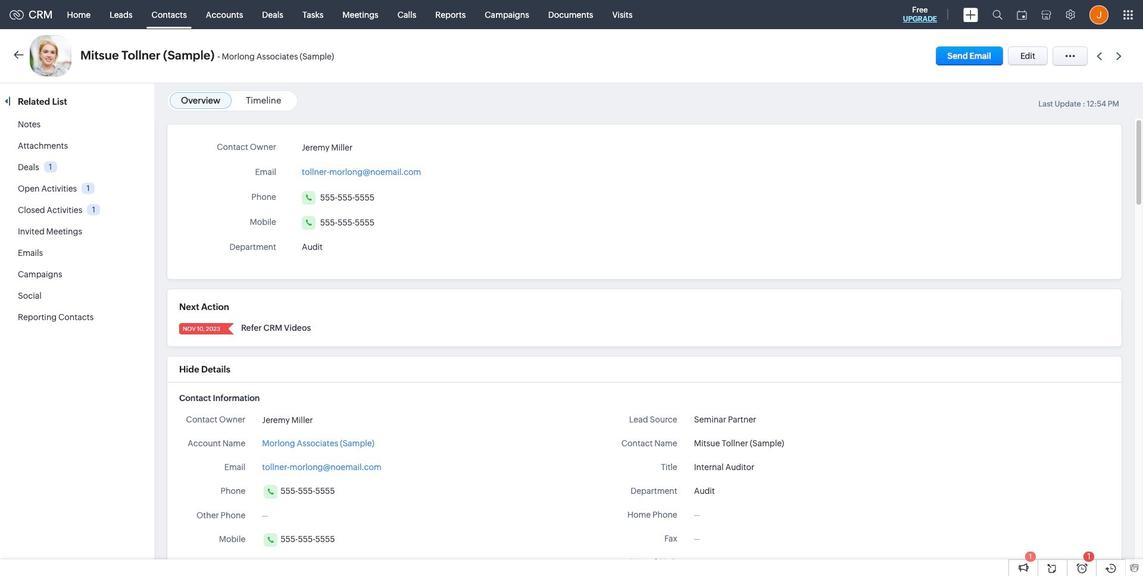 Task type: vqa. For each thing, say whether or not it's contained in the screenshot.
CREATE MENU element
yes



Task type: describe. For each thing, give the bounding box(es) containing it.
profile image
[[1089, 5, 1108, 24]]

previous record image
[[1097, 52, 1102, 60]]

search element
[[985, 0, 1010, 29]]

next record image
[[1116, 52, 1124, 60]]



Task type: locate. For each thing, give the bounding box(es) containing it.
logo image
[[10, 10, 24, 19]]

calendar image
[[1017, 10, 1027, 19]]

create menu image
[[963, 7, 978, 22]]

search image
[[992, 10, 1003, 20]]

create menu element
[[956, 0, 985, 29]]

profile element
[[1082, 0, 1116, 29]]



